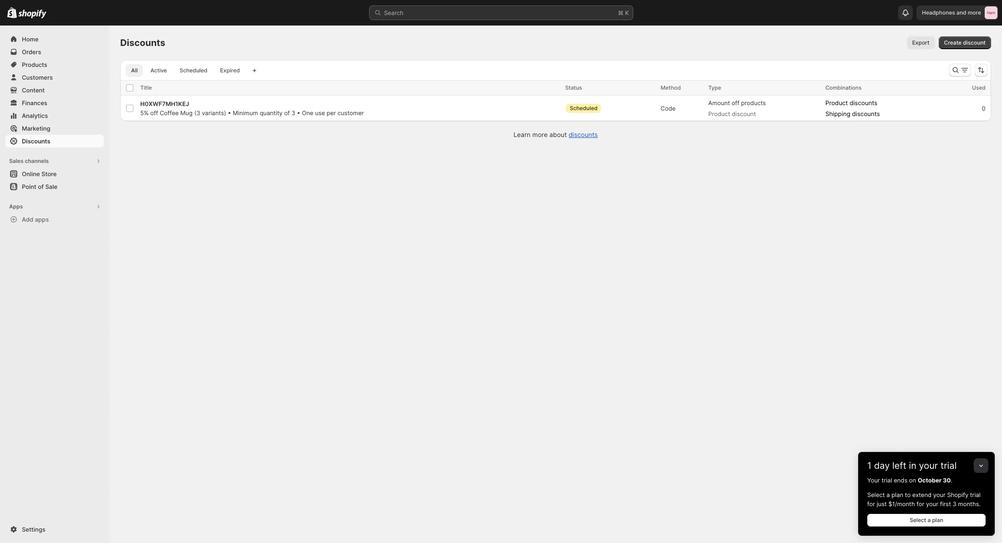 Task type: locate. For each thing, give the bounding box(es) containing it.
minimum
[[233, 109, 258, 117]]

2 horizontal spatial trial
[[971, 491, 981, 499]]

2 vertical spatial discounts
[[569, 131, 598, 138]]

point of sale button
[[0, 180, 109, 193]]

discounts
[[120, 37, 165, 48], [22, 138, 50, 145]]

discounts inside discounts link
[[22, 138, 50, 145]]

0 vertical spatial more
[[968, 9, 982, 16]]

first
[[940, 501, 951, 508]]

select for select a plan to extend your shopify trial for just $1/month for your first 3 months.
[[868, 491, 885, 499]]

1 vertical spatial discounts
[[853, 110, 880, 118]]

0 horizontal spatial product
[[709, 110, 731, 118]]

off right 5%
[[150, 109, 158, 117]]

your up first
[[934, 491, 946, 499]]

1 vertical spatial scheduled
[[570, 105, 598, 112]]

1 vertical spatial off
[[150, 109, 158, 117]]

all button
[[126, 64, 143, 77]]

discounts for product discounts shipping discounts
[[853, 110, 880, 118]]

1 horizontal spatial of
[[284, 109, 290, 117]]

discount
[[964, 39, 986, 46], [732, 110, 756, 118]]

0 vertical spatial scheduled
[[180, 67, 208, 74]]

1 horizontal spatial 3
[[953, 501, 957, 508]]

scheduled
[[180, 67, 208, 74], [570, 105, 598, 112]]

headphones
[[922, 9, 956, 16]]

all
[[131, 67, 138, 74]]

0 horizontal spatial trial
[[882, 477, 893, 484]]

for down extend
[[917, 501, 925, 508]]

0 vertical spatial trial
[[941, 461, 957, 471]]

0 vertical spatial discounts
[[850, 99, 878, 107]]

1 vertical spatial product
[[709, 110, 731, 118]]

discounts down combinations
[[850, 99, 878, 107]]

discounts right about
[[569, 131, 598, 138]]

select a plan link
[[868, 514, 986, 527]]

2 for from the left
[[917, 501, 925, 508]]

scheduled link
[[174, 64, 213, 77]]

a
[[887, 491, 890, 499], [928, 517, 931, 524]]

a inside select a plan to extend your shopify trial for just $1/month for your first 3 months.
[[887, 491, 890, 499]]

1 horizontal spatial a
[[928, 517, 931, 524]]

0 horizontal spatial for
[[868, 501, 875, 508]]

scheduled right active
[[180, 67, 208, 74]]

0 vertical spatial discount
[[964, 39, 986, 46]]

amount off products product discount
[[709, 99, 766, 118]]

more right learn
[[533, 131, 548, 138]]

your up october
[[919, 461, 938, 471]]

content
[[22, 87, 45, 94]]

1 horizontal spatial product
[[826, 99, 848, 107]]

0 vertical spatial product
[[826, 99, 848, 107]]

1 horizontal spatial scheduled
[[570, 105, 598, 112]]

shopify
[[948, 491, 969, 499]]

1
[[868, 461, 872, 471]]

0 horizontal spatial shopify image
[[7, 7, 17, 18]]

your left first
[[926, 501, 939, 508]]

0 horizontal spatial discount
[[732, 110, 756, 118]]

discounts down marketing
[[22, 138, 50, 145]]

.
[[951, 477, 953, 484]]

discount down "products"
[[732, 110, 756, 118]]

0 horizontal spatial •
[[228, 109, 231, 117]]

products link
[[5, 58, 104, 71]]

1 day left in your trial element
[[859, 476, 995, 536]]

0 horizontal spatial off
[[150, 109, 158, 117]]

of inside button
[[38, 183, 44, 190]]

online store
[[22, 170, 57, 178]]

2 vertical spatial trial
[[971, 491, 981, 499]]

1 horizontal spatial for
[[917, 501, 925, 508]]

finances link
[[5, 97, 104, 109]]

1 horizontal spatial off
[[732, 99, 740, 107]]

customers
[[22, 74, 53, 81]]

3
[[292, 109, 295, 117], [953, 501, 957, 508]]

1 vertical spatial more
[[533, 131, 548, 138]]

0 vertical spatial of
[[284, 109, 290, 117]]

of
[[284, 109, 290, 117], [38, 183, 44, 190]]

home
[[22, 36, 39, 43]]

1 vertical spatial 3
[[953, 501, 957, 508]]

product inside the amount off products product discount
[[709, 110, 731, 118]]

1 horizontal spatial select
[[910, 517, 927, 524]]

0 vertical spatial 3
[[292, 109, 295, 117]]

trial inside select a plan to extend your shopify trial for just $1/month for your first 3 months.
[[971, 491, 981, 499]]

0 vertical spatial select
[[868, 491, 885, 499]]

0 horizontal spatial a
[[887, 491, 890, 499]]

product discounts shipping discounts
[[826, 99, 880, 118]]

a for select a plan
[[928, 517, 931, 524]]

trial
[[941, 461, 957, 471], [882, 477, 893, 484], [971, 491, 981, 499]]

analytics
[[22, 112, 48, 119]]

analytics link
[[5, 109, 104, 122]]

0 vertical spatial discounts
[[120, 37, 165, 48]]

3 left one
[[292, 109, 295, 117]]

left
[[893, 461, 907, 471]]

0 horizontal spatial plan
[[892, 491, 904, 499]]

off for amount
[[732, 99, 740, 107]]

off for 5%
[[150, 109, 158, 117]]

discount inside button
[[964, 39, 986, 46]]

a down select a plan to extend your shopify trial for just $1/month for your first 3 months.
[[928, 517, 931, 524]]

discount right create
[[964, 39, 986, 46]]

30
[[943, 477, 951, 484]]

create discount button
[[939, 36, 992, 49]]

one
[[302, 109, 314, 117]]

scheduled down the status
[[570, 105, 598, 112]]

learn
[[514, 131, 531, 138]]

plan inside select a plan to extend your shopify trial for just $1/month for your first 3 months.
[[892, 491, 904, 499]]

5%
[[140, 109, 149, 117]]

plan up the $1/month
[[892, 491, 904, 499]]

0 vertical spatial a
[[887, 491, 890, 499]]

create discount
[[945, 39, 986, 46]]

1 vertical spatial discount
[[732, 110, 756, 118]]

trial up 30
[[941, 461, 957, 471]]

of left sale
[[38, 183, 44, 190]]

product up shipping on the right of page
[[826, 99, 848, 107]]

•
[[228, 109, 231, 117], [297, 109, 300, 117]]

3 right first
[[953, 501, 957, 508]]

1 horizontal spatial plan
[[933, 517, 944, 524]]

1 horizontal spatial discount
[[964, 39, 986, 46]]

add apps button
[[5, 213, 104, 226]]

1 for from the left
[[868, 501, 875, 508]]

select up just
[[868, 491, 885, 499]]

plan down first
[[933, 517, 944, 524]]

1 vertical spatial a
[[928, 517, 931, 524]]

discounts right shipping on the right of page
[[853, 110, 880, 118]]

orders link
[[5, 46, 104, 58]]

discounts
[[850, 99, 878, 107], [853, 110, 880, 118], [569, 131, 598, 138]]

trial up "months."
[[971, 491, 981, 499]]

0 horizontal spatial discounts
[[22, 138, 50, 145]]

more right and
[[968, 9, 982, 16]]

• left one
[[297, 109, 300, 117]]

tab list
[[124, 64, 247, 77]]

for
[[868, 501, 875, 508], [917, 501, 925, 508]]

apps button
[[5, 200, 104, 213]]

select a plan to extend your shopify trial for just $1/month for your first 3 months.
[[868, 491, 981, 508]]

select inside select a plan to extend your shopify trial for just $1/month for your first 3 months.
[[868, 491, 885, 499]]

• right "variants)"
[[228, 109, 231, 117]]

0 vertical spatial plan
[[892, 491, 904, 499]]

0 vertical spatial off
[[732, 99, 740, 107]]

shopify image
[[7, 7, 17, 18], [18, 9, 47, 19]]

product down amount
[[709, 110, 731, 118]]

0 vertical spatial your
[[919, 461, 938, 471]]

select down select a plan to extend your shopify trial for just $1/month for your first 3 months.
[[910, 517, 927, 524]]

1 horizontal spatial trial
[[941, 461, 957, 471]]

a up just
[[887, 491, 890, 499]]

0 horizontal spatial scheduled
[[180, 67, 208, 74]]

discounts up all
[[120, 37, 165, 48]]

sale
[[45, 183, 57, 190]]

select for select a plan
[[910, 517, 927, 524]]

off inside the amount off products product discount
[[732, 99, 740, 107]]

off
[[732, 99, 740, 107], [150, 109, 158, 117]]

2 • from the left
[[297, 109, 300, 117]]

plan
[[892, 491, 904, 499], [933, 517, 944, 524]]

1 horizontal spatial •
[[297, 109, 300, 117]]

1 vertical spatial your
[[934, 491, 946, 499]]

z-
[[146, 68, 152, 75]]

1 vertical spatial plan
[[933, 517, 944, 524]]

1 vertical spatial of
[[38, 183, 44, 190]]

export button
[[907, 36, 935, 49]]

1 vertical spatial discounts
[[22, 138, 50, 145]]

$1/month
[[889, 501, 915, 508]]

0 horizontal spatial more
[[533, 131, 548, 138]]

for left just
[[868, 501, 875, 508]]

0 horizontal spatial select
[[868, 491, 885, 499]]

and
[[957, 9, 967, 16]]

per
[[327, 109, 336, 117]]

off right amount
[[732, 99, 740, 107]]

finances
[[22, 99, 47, 107]]

orders
[[22, 48, 41, 56]]

0 horizontal spatial of
[[38, 183, 44, 190]]

of right quantity
[[284, 109, 290, 117]]

trial right your
[[882, 477, 893, 484]]

sales channels button
[[5, 155, 104, 168]]

1 vertical spatial select
[[910, 517, 927, 524]]

more
[[968, 9, 982, 16], [533, 131, 548, 138]]



Task type: vqa. For each thing, say whether or not it's contained in the screenshot.
the right of
yes



Task type: describe. For each thing, give the bounding box(es) containing it.
marketing
[[22, 125, 50, 132]]

select a plan
[[910, 517, 944, 524]]

search
[[384, 9, 404, 16]]

product inside the product discounts shipping discounts
[[826, 99, 848, 107]]

extend
[[913, 491, 932, 499]]

type
[[709, 84, 721, 91]]

apps
[[35, 216, 49, 223]]

1 day left in your trial button
[[859, 452, 995, 471]]

channels
[[25, 158, 49, 164]]

to
[[905, 491, 911, 499]]

products
[[22, 61, 47, 68]]

k
[[625, 9, 629, 16]]

used button
[[973, 83, 995, 92]]

just
[[877, 501, 887, 508]]

1 vertical spatial trial
[[882, 477, 893, 484]]

trial inside dropdown button
[[941, 461, 957, 471]]

in
[[909, 461, 917, 471]]

1 horizontal spatial shopify image
[[18, 9, 47, 19]]

scheduled inside tab list
[[180, 67, 208, 74]]

scheduled button
[[565, 99, 611, 118]]

settings
[[22, 526, 45, 533]]

1 • from the left
[[228, 109, 231, 117]]

headphones and more
[[922, 9, 982, 16]]

a
[[152, 68, 156, 75]]

discount inside the amount off products product discount
[[732, 110, 756, 118]]

on
[[910, 477, 917, 484]]

ends
[[894, 477, 908, 484]]

shipping
[[826, 110, 851, 118]]

online store button
[[0, 168, 109, 180]]

settings link
[[5, 523, 104, 536]]

scheduled inside dropdown button
[[570, 105, 598, 112]]

h0xwf7mh1kej
[[140, 100, 189, 107]]

discounts for learn more about discounts
[[569, 131, 598, 138]]

mug
[[180, 109, 193, 117]]

2 vertical spatial your
[[926, 501, 939, 508]]

a for select a plan to extend your shopify trial for just $1/month for your first 3 months.
[[887, 491, 890, 499]]

code
[[661, 105, 676, 112]]

months.
[[959, 501, 981, 508]]

sales
[[9, 158, 23, 164]]

variants)
[[202, 109, 226, 117]]

export
[[913, 39, 930, 46]]

combinations
[[826, 84, 862, 91]]

sales channels
[[9, 158, 49, 164]]

tab list containing all
[[124, 64, 247, 77]]

plan for select a plan to extend your shopify trial for just $1/month for your first 3 months.
[[892, 491, 904, 499]]

day
[[875, 461, 890, 471]]

customer
[[338, 109, 364, 117]]

store
[[41, 170, 57, 178]]

plan for select a plan
[[933, 517, 944, 524]]

1 horizontal spatial more
[[968, 9, 982, 16]]

expired link
[[215, 64, 245, 77]]

0
[[982, 105, 986, 112]]

your inside dropdown button
[[919, 461, 938, 471]]

z-a tooltip
[[142, 65, 159, 78]]

1 day left in your trial
[[868, 461, 957, 471]]

products
[[741, 99, 766, 107]]

use
[[315, 109, 325, 117]]

home link
[[5, 33, 104, 46]]

0 horizontal spatial 3
[[292, 109, 295, 117]]

content link
[[5, 84, 104, 97]]

coffee
[[160, 109, 179, 117]]

1 horizontal spatial discounts
[[120, 37, 165, 48]]

learn more about discounts
[[514, 131, 598, 138]]

october
[[918, 477, 942, 484]]

headphones and more image
[[985, 6, 998, 19]]

add apps
[[22, 216, 49, 223]]

(3
[[194, 109, 200, 117]]

status
[[565, 84, 582, 91]]

⌘
[[618, 9, 624, 16]]

discounts link
[[569, 131, 598, 138]]

online store link
[[5, 168, 104, 180]]

point
[[22, 183, 36, 190]]

expired
[[220, 67, 240, 74]]

about
[[550, 131, 567, 138]]

title
[[140, 84, 152, 91]]

add
[[22, 216, 33, 223]]

method
[[661, 84, 681, 91]]

title button
[[140, 83, 161, 92]]

active
[[150, 67, 167, 74]]

amount
[[709, 99, 730, 107]]

used
[[973, 84, 986, 91]]

z-a
[[146, 68, 156, 75]]

customers link
[[5, 71, 104, 84]]

active link
[[145, 64, 172, 77]]

apps
[[9, 203, 23, 210]]

point of sale
[[22, 183, 57, 190]]

point of sale link
[[5, 180, 104, 193]]

marketing link
[[5, 122, 104, 135]]

discounts link
[[5, 135, 104, 148]]

3 inside select a plan to extend your shopify trial for just $1/month for your first 3 months.
[[953, 501, 957, 508]]

quantity
[[260, 109, 283, 117]]

your trial ends on october 30 .
[[868, 477, 953, 484]]

5% off coffee mug (3 variants) • minimum quantity of 3 • one use per customer
[[140, 109, 364, 117]]



